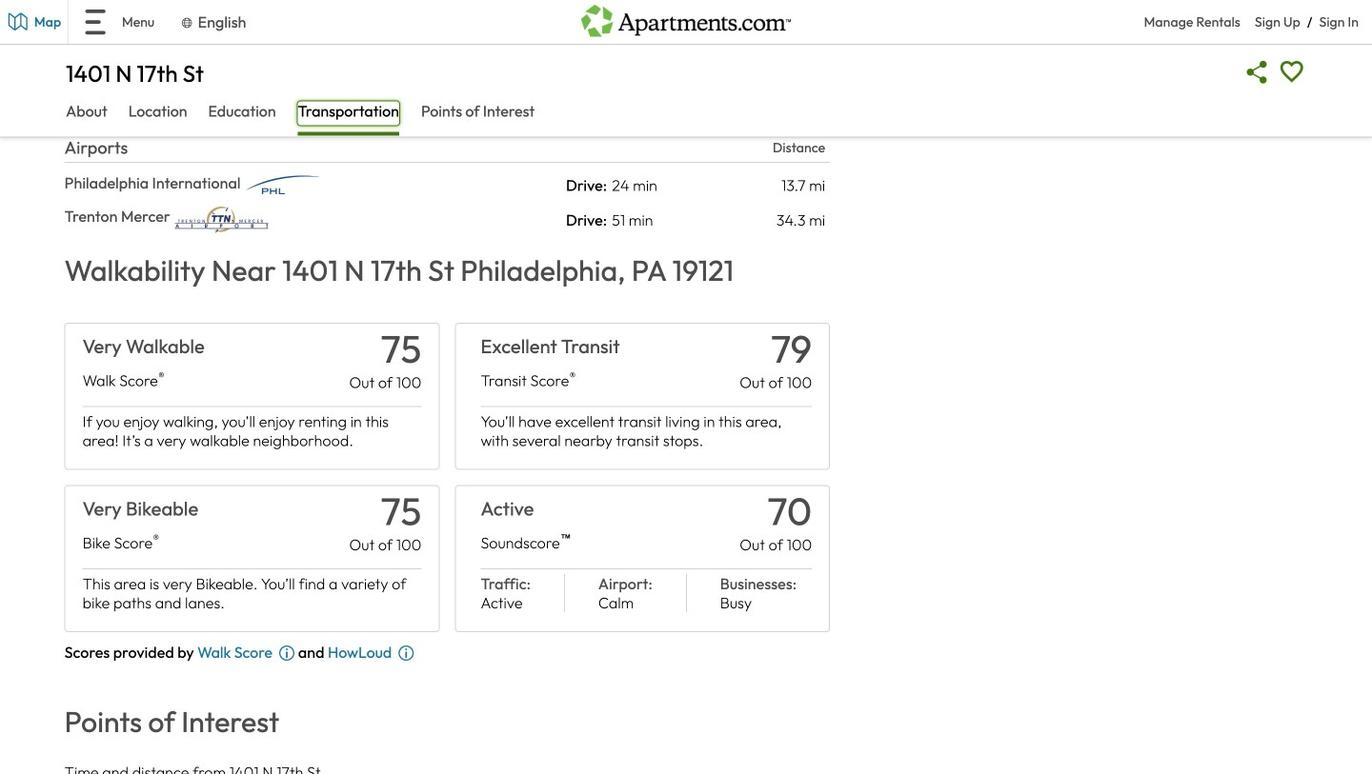 Task type: locate. For each thing, give the bounding box(es) containing it.
0 vertical spatial atlantic city line image
[[285, 22, 312, 49]]

share listing image
[[1241, 55, 1275, 90]]

river line image left northeast corridor line 'image'
[[361, 95, 423, 121]]

philadelphia international image
[[245, 176, 339, 194]]

1 horizontal spatial river line image
[[457, 95, 483, 121]]

0 horizontal spatial river line image
[[361, 95, 423, 121]]

river line image
[[361, 95, 423, 121], [457, 95, 483, 121]]

1 vertical spatial nj transit commuter rail image
[[101, 62, 194, 81]]

0 vertical spatial nj transit commuter rail image
[[189, 26, 282, 45]]

1 horizontal spatial atlantic city line image
[[285, 22, 312, 49]]

river line image right northeast corridor line 'image'
[[457, 95, 483, 121]]

atlantic city line image
[[285, 22, 312, 49], [198, 59, 224, 85]]

0 horizontal spatial atlantic city line image
[[198, 59, 224, 85]]

2 vertical spatial nj transit commuter rail image
[[264, 99, 357, 118]]

nj transit commuter rail image for 1st river line image from left
[[264, 99, 357, 118]]

nj transit commuter rail image
[[189, 26, 282, 45], [101, 62, 194, 81], [264, 99, 357, 118]]



Task type: describe. For each thing, give the bounding box(es) containing it.
northeast corridor line image
[[427, 95, 453, 121]]

1 vertical spatial atlantic city line image
[[198, 59, 224, 85]]

apartments.com logo image
[[581, 0, 791, 37]]

nj transit commuter rail image for the right atlantic city line image
[[189, 26, 282, 45]]

2 river line image from the left
[[457, 95, 483, 121]]

trenton mercer image
[[175, 207, 268, 233]]

1 river line image from the left
[[361, 95, 423, 121]]

nj transit commuter rail image for the bottommost atlantic city line image
[[101, 62, 194, 81]]



Task type: vqa. For each thing, say whether or not it's contained in the screenshot.
Trenton Mercer image
yes



